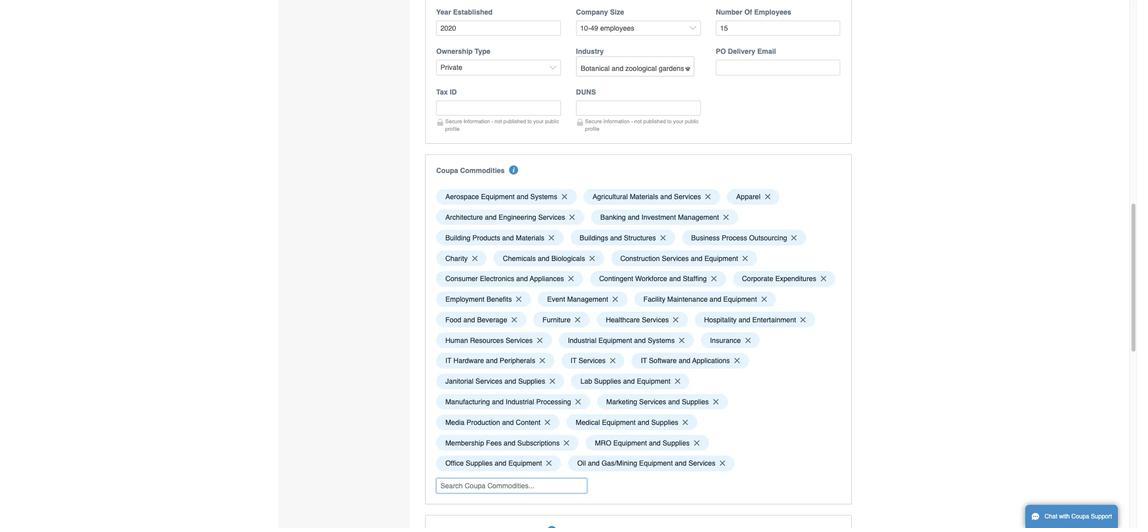 Task type: describe. For each thing, give the bounding box(es) containing it.
and inside agricultural materials and services option
[[661, 193, 673, 201]]

contingent workforce and staffing option
[[591, 271, 726, 287]]

and inside it hardware and peripherals option
[[486, 357, 498, 365]]

manufacturing
[[446, 398, 490, 406]]

contingent workforce and staffing
[[600, 275, 707, 283]]

to for tax id
[[528, 118, 532, 124]]

expenditures
[[776, 275, 817, 283]]

- for duns
[[632, 118, 633, 124]]

resources
[[470, 337, 504, 345]]

benefits
[[487, 296, 512, 304]]

your for tax id
[[534, 118, 544, 124]]

structures
[[624, 234, 656, 242]]

supplies for medical equipment and supplies
[[652, 419, 679, 427]]

furniture
[[543, 316, 571, 324]]

banking and investment management option
[[592, 210, 739, 225]]

facility maintenance and equipment
[[644, 296, 758, 304]]

PO Delivery Email text field
[[716, 60, 841, 75]]

and inside medical equipment and supplies option
[[638, 419, 650, 427]]

office supplies and equipment option
[[437, 456, 562, 472]]

supplies inside lab supplies and equipment option
[[595, 378, 622, 386]]

peripherals
[[500, 357, 536, 365]]

employment benefits
[[446, 296, 512, 304]]

services inside "option"
[[642, 316, 669, 324]]

hospitality and entertainment
[[705, 316, 797, 324]]

contingent
[[600, 275, 634, 283]]

and inside contingent workforce and staffing option
[[670, 275, 681, 283]]

published for duns
[[644, 118, 666, 124]]

buildings
[[580, 234, 609, 242]]

industrial equipment and systems
[[568, 337, 675, 345]]

employment benefits option
[[437, 292, 531, 307]]

manufacturing and industrial processing
[[446, 398, 571, 406]]

equipment down medical equipment and supplies option
[[614, 439, 647, 447]]

banking and investment management
[[601, 213, 720, 222]]

maintenance
[[668, 296, 708, 304]]

it for it software and applications
[[641, 357, 648, 365]]

processing
[[537, 398, 571, 406]]

investment
[[642, 213, 676, 222]]

event
[[548, 296, 566, 304]]

building products and materials
[[446, 234, 545, 242]]

medical
[[576, 419, 600, 427]]

delivery
[[728, 47, 756, 56]]

entertainment
[[753, 316, 797, 324]]

supplies for marketing services and supplies
[[682, 398, 709, 406]]

aerospace equipment and systems option
[[437, 189, 577, 205]]

architecture and engineering services
[[446, 213, 566, 222]]

charity
[[446, 255, 468, 263]]

human resources services option
[[437, 333, 552, 348]]

it hardware and peripherals
[[446, 357, 536, 365]]

engineering
[[499, 213, 537, 222]]

and inside media production and content option
[[503, 419, 514, 427]]

facility
[[644, 296, 666, 304]]

food and beverage option
[[437, 312, 527, 328]]

software
[[649, 357, 677, 365]]

not for duns
[[635, 118, 642, 124]]

selected list box
[[433, 187, 845, 474]]

products
[[473, 234, 501, 242]]

and inside the industrial equipment and systems "option"
[[635, 337, 646, 345]]

industrial inside option
[[506, 398, 535, 406]]

systems for industrial equipment and systems
[[648, 337, 675, 345]]

applications
[[693, 357, 731, 365]]

duns
[[576, 88, 596, 96]]

secure information - not published to your public profile for duns
[[585, 118, 699, 132]]

secure information - not published to your public profile for tax id
[[446, 118, 559, 132]]

marketing services and supplies option
[[598, 395, 728, 410]]

Year Established text field
[[437, 21, 561, 36]]

office
[[446, 460, 464, 468]]

facility maintenance and equipment option
[[635, 292, 777, 307]]

oil
[[578, 460, 586, 468]]

0 horizontal spatial coupa
[[437, 167, 458, 175]]

content
[[516, 419, 541, 427]]

additional information image
[[548, 527, 557, 529]]

type
[[475, 47, 491, 56]]

mro equipment and supplies option
[[586, 436, 709, 451]]

lab supplies and equipment option
[[572, 374, 690, 390]]

and inside building products and materials option
[[503, 234, 514, 242]]

secure for duns
[[585, 118, 602, 124]]

human
[[446, 337, 468, 345]]

materials inside agricultural materials and services option
[[630, 193, 659, 201]]

and inside facility maintenance and equipment option
[[710, 296, 722, 304]]

support
[[1092, 514, 1113, 521]]

supplies inside office supplies and equipment option
[[466, 460, 493, 468]]

and inside construction services and equipment option
[[691, 255, 703, 263]]

po delivery email
[[716, 47, 777, 56]]

construction
[[621, 255, 660, 263]]

food and beverage
[[446, 316, 508, 324]]

and inside 'marketing services and supplies' option
[[669, 398, 680, 406]]

equipment down subscriptions
[[509, 460, 542, 468]]

equipment inside "option"
[[599, 337, 633, 345]]

equipment down process
[[705, 255, 739, 263]]

outsourcing
[[750, 234, 788, 242]]

secure for tax id
[[446, 118, 462, 124]]

equipment inside option
[[602, 419, 636, 427]]

mro
[[595, 439, 612, 447]]

lab
[[581, 378, 593, 386]]

insurance
[[711, 337, 741, 345]]

aerospace equipment and systems
[[446, 193, 558, 201]]

subscriptions
[[518, 439, 560, 447]]

- for tax id
[[492, 118, 494, 124]]

marketing services and supplies
[[607, 398, 709, 406]]

industry
[[576, 47, 604, 56]]

charity option
[[437, 251, 487, 266]]

it hardware and peripherals option
[[437, 353, 555, 369]]

gas/mining
[[602, 460, 638, 468]]

with
[[1060, 514, 1071, 521]]

and inside 'chemicals and biologicals' option
[[538, 255, 550, 263]]

janitorial services and supplies
[[446, 378, 546, 386]]

media
[[446, 419, 465, 427]]

number
[[716, 8, 743, 16]]

hospitality and entertainment option
[[695, 312, 816, 328]]

services inside option
[[506, 337, 533, 345]]

and inside "hospitality and entertainment" option
[[739, 316, 751, 324]]

oil and gas/mining equipment and services option
[[569, 456, 735, 472]]

manufacturing and industrial processing option
[[437, 395, 591, 410]]

buildings and structures
[[580, 234, 656, 242]]

corporate
[[743, 275, 774, 283]]

and inside buildings and structures option
[[611, 234, 622, 242]]

Search Coupa Commodities... field
[[437, 479, 588, 494]]

healthcare services option
[[597, 312, 688, 328]]

office supplies and equipment
[[446, 460, 542, 468]]

lab supplies and equipment
[[581, 378, 671, 386]]

marketing
[[607, 398, 638, 406]]

tax id
[[437, 88, 457, 96]]

management inside option
[[568, 296, 609, 304]]

equipment up the marketing services and supplies
[[637, 378, 671, 386]]

public for duns
[[685, 118, 699, 124]]

healthcare
[[606, 316, 640, 324]]

and inside 'manufacturing and industrial processing' option
[[492, 398, 504, 406]]

membership fees and subscriptions option
[[437, 436, 579, 451]]

information for tax id
[[464, 118, 490, 124]]

chemicals and biologicals option
[[494, 251, 605, 266]]

event management option
[[538, 292, 628, 307]]

membership fees and subscriptions
[[446, 439, 560, 447]]



Task type: vqa. For each thing, say whether or not it's contained in the screenshot.
insurance
yes



Task type: locate. For each thing, give the bounding box(es) containing it.
0 horizontal spatial profile
[[446, 126, 460, 132]]

and up engineering
[[517, 193, 529, 201]]

systems up engineering
[[531, 193, 558, 201]]

profile
[[446, 126, 460, 132], [585, 126, 600, 132]]

and up mro equipment and supplies
[[638, 419, 650, 427]]

equipment up architecture and engineering services
[[481, 193, 515, 201]]

and down architecture and engineering services option on the top of the page
[[503, 234, 514, 242]]

0 horizontal spatial -
[[492, 118, 494, 124]]

construction services and equipment
[[621, 255, 739, 263]]

it services option
[[562, 353, 625, 369]]

agricultural materials and services
[[593, 193, 702, 201]]

to
[[528, 118, 532, 124], [668, 118, 672, 124]]

materials up chemicals
[[516, 234, 545, 242]]

and inside the banking and investment management option
[[628, 213, 640, 222]]

systems inside option
[[531, 193, 558, 201]]

0 horizontal spatial materials
[[516, 234, 545, 242]]

1 horizontal spatial coupa
[[1072, 514, 1090, 521]]

employment
[[446, 296, 485, 304]]

business process outsourcing
[[692, 234, 788, 242]]

equipment down marketing
[[602, 419, 636, 427]]

not
[[495, 118, 502, 124], [635, 118, 642, 124]]

information down duns text field
[[604, 118, 630, 124]]

published down tax id text field
[[504, 118, 526, 124]]

and right software
[[679, 357, 691, 365]]

electronics
[[480, 275, 515, 283]]

established
[[453, 8, 493, 16]]

2 secure from the left
[[585, 118, 602, 124]]

janitorial services and supplies option
[[437, 374, 565, 390]]

buildings and structures option
[[571, 230, 676, 246]]

id
[[450, 88, 457, 96]]

0 horizontal spatial it
[[446, 357, 452, 365]]

and down mro equipment and supplies option
[[675, 460, 687, 468]]

it left software
[[641, 357, 648, 365]]

-
[[492, 118, 494, 124], [632, 118, 633, 124]]

2 not from the left
[[635, 118, 642, 124]]

and inside mro equipment and supplies option
[[649, 439, 661, 447]]

2 to from the left
[[668, 118, 672, 124]]

and up marketing
[[624, 378, 635, 386]]

and
[[517, 193, 529, 201], [661, 193, 673, 201], [485, 213, 497, 222], [628, 213, 640, 222], [503, 234, 514, 242], [611, 234, 622, 242], [538, 255, 550, 263], [691, 255, 703, 263], [517, 275, 528, 283], [670, 275, 681, 283], [710, 296, 722, 304], [464, 316, 475, 324], [739, 316, 751, 324], [635, 337, 646, 345], [486, 357, 498, 365], [679, 357, 691, 365], [505, 378, 517, 386], [624, 378, 635, 386], [492, 398, 504, 406], [669, 398, 680, 406], [503, 419, 514, 427], [638, 419, 650, 427], [504, 439, 516, 447], [649, 439, 661, 447], [495, 460, 507, 468], [588, 460, 600, 468], [675, 460, 687, 468]]

furniture option
[[534, 312, 590, 328]]

tax
[[437, 88, 448, 96]]

1 horizontal spatial systems
[[648, 337, 675, 345]]

your
[[534, 118, 544, 124], [674, 118, 684, 124]]

1 horizontal spatial your
[[674, 118, 684, 124]]

not down tax id text field
[[495, 118, 502, 124]]

medical equipment and supplies
[[576, 419, 679, 427]]

coupa
[[437, 167, 458, 175], [1072, 514, 1090, 521]]

it for it services
[[571, 357, 577, 365]]

management
[[678, 213, 720, 222], [568, 296, 609, 304]]

and up the banking and investment management option
[[661, 193, 673, 201]]

1 horizontal spatial public
[[685, 118, 699, 124]]

and up building products and materials
[[485, 213, 497, 222]]

supplies down peripherals
[[519, 378, 546, 386]]

0 horizontal spatial systems
[[531, 193, 558, 201]]

1 vertical spatial coupa
[[1072, 514, 1090, 521]]

1 - from the left
[[492, 118, 494, 124]]

it down furniture option on the bottom of the page
[[571, 357, 577, 365]]

staffing
[[683, 275, 707, 283]]

to down duns text field
[[668, 118, 672, 124]]

profile for tax id
[[446, 126, 460, 132]]

ownership
[[437, 47, 473, 56]]

0 vertical spatial management
[[678, 213, 720, 222]]

corporate expenditures
[[743, 275, 817, 283]]

0 horizontal spatial information
[[464, 118, 490, 124]]

company
[[576, 8, 609, 16]]

supplies inside janitorial services and supplies option
[[519, 378, 546, 386]]

size
[[610, 8, 625, 16]]

it for it hardware and peripherals
[[446, 357, 452, 365]]

company size
[[576, 8, 625, 16]]

1 vertical spatial systems
[[648, 337, 675, 345]]

profile for duns
[[585, 126, 600, 132]]

2 public from the left
[[685, 118, 699, 124]]

1 profile from the left
[[446, 126, 460, 132]]

materials inside building products and materials option
[[516, 234, 545, 242]]

po
[[716, 47, 727, 56]]

workforce
[[636, 275, 668, 283]]

email
[[758, 47, 777, 56]]

chat with coupa support
[[1045, 514, 1113, 521]]

consumer electronics and appliances option
[[437, 271, 583, 287]]

1 to from the left
[[528, 118, 532, 124]]

industrial
[[568, 337, 597, 345], [506, 398, 535, 406]]

and right food
[[464, 316, 475, 324]]

and up staffing
[[691, 255, 703, 263]]

0 vertical spatial industrial
[[568, 337, 597, 345]]

supplies up oil and gas/mining equipment and services option
[[663, 439, 690, 447]]

corporate expenditures option
[[733, 271, 836, 287]]

and down human resources services option
[[486, 357, 498, 365]]

supplies inside mro equipment and supplies option
[[663, 439, 690, 447]]

it services
[[571, 357, 606, 365]]

0 horizontal spatial to
[[528, 118, 532, 124]]

number of employees
[[716, 8, 792, 16]]

medical equipment and supplies option
[[567, 415, 698, 431]]

and down membership fees and subscriptions
[[495, 460, 507, 468]]

and down software
[[669, 398, 680, 406]]

and inside consumer electronics and appliances option
[[517, 275, 528, 283]]

it software and applications option
[[632, 353, 750, 369]]

your down duns text field
[[674, 118, 684, 124]]

banking
[[601, 213, 626, 222]]

equipment
[[481, 193, 515, 201], [705, 255, 739, 263], [724, 296, 758, 304], [599, 337, 633, 345], [637, 378, 671, 386], [602, 419, 636, 427], [614, 439, 647, 447], [509, 460, 542, 468], [640, 460, 673, 468]]

materials up investment
[[630, 193, 659, 201]]

coupa right with
[[1072, 514, 1090, 521]]

and right hospitality
[[739, 316, 751, 324]]

year
[[437, 8, 451, 16]]

2 it from the left
[[571, 357, 577, 365]]

Industry text field
[[577, 61, 694, 76]]

0 horizontal spatial your
[[534, 118, 544, 124]]

industrial up content at left bottom
[[506, 398, 535, 406]]

2 published from the left
[[644, 118, 666, 124]]

architecture and engineering services option
[[437, 210, 585, 225]]

and inside the aerospace equipment and systems option
[[517, 193, 529, 201]]

food
[[446, 316, 462, 324]]

1 horizontal spatial industrial
[[568, 337, 597, 345]]

secure information - not published to your public profile down duns text field
[[585, 118, 699, 132]]

equipment down mro equipment and supplies option
[[640, 460, 673, 468]]

chat
[[1045, 514, 1058, 521]]

1 secure from the left
[[446, 118, 462, 124]]

chemicals
[[503, 255, 536, 263]]

1 horizontal spatial not
[[635, 118, 642, 124]]

- down duns text field
[[632, 118, 633, 124]]

your for duns
[[674, 118, 684, 124]]

and inside lab supplies and equipment option
[[624, 378, 635, 386]]

1 horizontal spatial profile
[[585, 126, 600, 132]]

beverage
[[477, 316, 508, 324]]

supplies for janitorial services and supplies
[[519, 378, 546, 386]]

hardware
[[454, 357, 484, 365]]

of
[[745, 8, 753, 16]]

0 vertical spatial coupa
[[437, 167, 458, 175]]

systems inside "option"
[[648, 337, 675, 345]]

0 vertical spatial systems
[[531, 193, 558, 201]]

insurance option
[[701, 333, 760, 348]]

media production and content
[[446, 419, 541, 427]]

ownership type
[[437, 47, 491, 56]]

public for tax id
[[546, 118, 559, 124]]

1 horizontal spatial information
[[604, 118, 630, 124]]

0 horizontal spatial management
[[568, 296, 609, 304]]

2 - from the left
[[632, 118, 633, 124]]

supplies inside 'marketing services and supplies' option
[[682, 398, 709, 406]]

secure information - not published to your public profile down tax id text field
[[446, 118, 559, 132]]

Tax ID text field
[[437, 101, 561, 116]]

1 secure information - not published to your public profile from the left
[[446, 118, 559, 132]]

and up appliances
[[538, 255, 550, 263]]

and up oil and gas/mining equipment and services option
[[649, 439, 661, 447]]

public
[[546, 118, 559, 124], [685, 118, 699, 124]]

equipment down healthcare in the bottom right of the page
[[599, 337, 633, 345]]

membership
[[446, 439, 484, 447]]

management right event
[[568, 296, 609, 304]]

supplies
[[519, 378, 546, 386], [595, 378, 622, 386], [682, 398, 709, 406], [652, 419, 679, 427], [663, 439, 690, 447], [466, 460, 493, 468]]

it left hardware
[[446, 357, 452, 365]]

to for duns
[[668, 118, 672, 124]]

1 vertical spatial industrial
[[506, 398, 535, 406]]

1 horizontal spatial secure information - not published to your public profile
[[585, 118, 699, 132]]

building products and materials option
[[437, 230, 564, 246]]

your down tax id text field
[[534, 118, 544, 124]]

0 horizontal spatial not
[[495, 118, 502, 124]]

and up media production and content option
[[492, 398, 504, 406]]

1 vertical spatial management
[[568, 296, 609, 304]]

and left staffing
[[670, 275, 681, 283]]

secure down id
[[446, 118, 462, 124]]

building
[[446, 234, 471, 242]]

1 your from the left
[[534, 118, 544, 124]]

1 horizontal spatial secure
[[585, 118, 602, 124]]

fees
[[486, 439, 502, 447]]

and inside architecture and engineering services option
[[485, 213, 497, 222]]

and inside office supplies and equipment option
[[495, 460, 507, 468]]

systems up software
[[648, 337, 675, 345]]

supplies for mro equipment and supplies
[[663, 439, 690, 447]]

1 vertical spatial materials
[[516, 234, 545, 242]]

1 horizontal spatial -
[[632, 118, 633, 124]]

event management
[[548, 296, 609, 304]]

coupa inside button
[[1072, 514, 1090, 521]]

1 horizontal spatial to
[[668, 118, 672, 124]]

2 profile from the left
[[585, 126, 600, 132]]

healthcare services
[[606, 316, 669, 324]]

0 horizontal spatial secure
[[446, 118, 462, 124]]

and right banking
[[628, 213, 640, 222]]

published down duns text field
[[644, 118, 666, 124]]

construction services and equipment option
[[612, 251, 758, 266]]

secure information - not published to your public profile
[[446, 118, 559, 132], [585, 118, 699, 132]]

and inside janitorial services and supplies option
[[505, 378, 517, 386]]

equipment up hospitality and entertainment
[[724, 296, 758, 304]]

information for duns
[[604, 118, 630, 124]]

0 horizontal spatial published
[[504, 118, 526, 124]]

information down tax id text field
[[464, 118, 490, 124]]

and left content at left bottom
[[503, 419, 514, 427]]

mro equipment and supplies
[[595, 439, 690, 447]]

employees
[[755, 8, 792, 16]]

not for tax id
[[495, 118, 502, 124]]

secure down duns
[[585, 118, 602, 124]]

supplies down it software and applications option
[[682, 398, 709, 406]]

additional information image
[[510, 166, 519, 175]]

1 horizontal spatial materials
[[630, 193, 659, 201]]

and down banking
[[611, 234, 622, 242]]

agricultural materials and services option
[[584, 189, 721, 205]]

1 horizontal spatial it
[[571, 357, 577, 365]]

profile down duns
[[585, 126, 600, 132]]

Number Of Employees text field
[[716, 21, 841, 36]]

chat with coupa support button
[[1026, 506, 1119, 529]]

business process outsourcing option
[[683, 230, 807, 246]]

coupa commodities
[[437, 167, 505, 175]]

industrial up "it services"
[[568, 337, 597, 345]]

and up manufacturing and industrial processing
[[505, 378, 517, 386]]

2 horizontal spatial it
[[641, 357, 648, 365]]

and inside it software and applications option
[[679, 357, 691, 365]]

media production and content option
[[437, 415, 560, 431]]

commodities
[[460, 167, 505, 175]]

to down tax id text field
[[528, 118, 532, 124]]

chemicals and biologicals
[[503, 255, 586, 263]]

and inside food and beverage option
[[464, 316, 475, 324]]

1 information from the left
[[464, 118, 490, 124]]

2 secure information - not published to your public profile from the left
[[585, 118, 699, 132]]

industrial equipment and systems option
[[559, 333, 694, 348]]

human resources services
[[446, 337, 533, 345]]

supplies inside medical equipment and supplies option
[[652, 419, 679, 427]]

- down tax id text field
[[492, 118, 494, 124]]

1 horizontal spatial published
[[644, 118, 666, 124]]

and down chemicals
[[517, 275, 528, 283]]

2 information from the left
[[604, 118, 630, 124]]

biologicals
[[552, 255, 586, 263]]

it software and applications
[[641, 357, 731, 365]]

and right fees
[[504, 439, 516, 447]]

systems for aerospace equipment and systems
[[531, 193, 558, 201]]

0 horizontal spatial secure information - not published to your public profile
[[446, 118, 559, 132]]

consumer electronics and appliances
[[446, 275, 564, 283]]

it
[[446, 357, 452, 365], [571, 357, 577, 365], [641, 357, 648, 365]]

and up hospitality
[[710, 296, 722, 304]]

apparel
[[737, 193, 761, 201]]

0 horizontal spatial industrial
[[506, 398, 535, 406]]

1 it from the left
[[446, 357, 452, 365]]

appliances
[[530, 275, 564, 283]]

3 it from the left
[[641, 357, 648, 365]]

supplies right the lab
[[595, 378, 622, 386]]

and right the oil
[[588, 460, 600, 468]]

DUNS text field
[[576, 101, 701, 116]]

published for tax id
[[504, 118, 526, 124]]

1 published from the left
[[504, 118, 526, 124]]

2 your from the left
[[674, 118, 684, 124]]

architecture
[[446, 213, 483, 222]]

janitorial
[[446, 378, 474, 386]]

secure
[[446, 118, 462, 124], [585, 118, 602, 124]]

and down 'healthcare services' "option"
[[635, 337, 646, 345]]

management inside option
[[678, 213, 720, 222]]

0 horizontal spatial public
[[546, 118, 559, 124]]

management up business
[[678, 213, 720, 222]]

1 horizontal spatial management
[[678, 213, 720, 222]]

information
[[464, 118, 490, 124], [604, 118, 630, 124]]

1 not from the left
[[495, 118, 502, 124]]

supplies down 'marketing services and supplies' option
[[652, 419, 679, 427]]

apparel option
[[728, 189, 780, 205]]

and inside membership fees and subscriptions option
[[504, 439, 516, 447]]

industrial inside "option"
[[568, 337, 597, 345]]

0 vertical spatial materials
[[630, 193, 659, 201]]

profile down id
[[446, 126, 460, 132]]

not down duns text field
[[635, 118, 642, 124]]

coupa up the aerospace
[[437, 167, 458, 175]]

1 public from the left
[[546, 118, 559, 124]]

oil and gas/mining equipment and services
[[578, 460, 716, 468]]

supplies right office
[[466, 460, 493, 468]]



